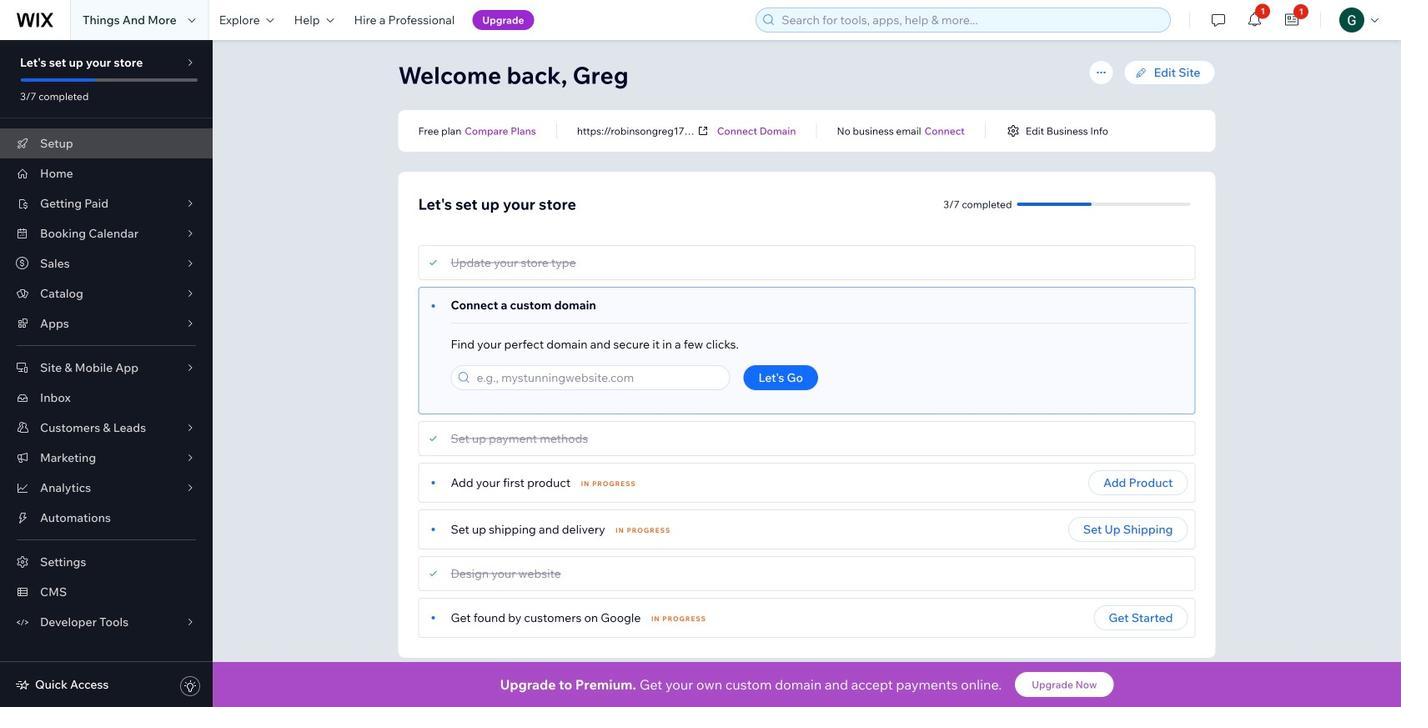 Task type: vqa. For each thing, say whether or not it's contained in the screenshot.
Sidebar Element
yes



Task type: describe. For each thing, give the bounding box(es) containing it.
sidebar element
[[0, 40, 213, 707]]



Task type: locate. For each thing, give the bounding box(es) containing it.
Search for tools, apps, help & more... field
[[777, 8, 1166, 32]]

e.g., mystunningwebsite.com field
[[472, 366, 725, 390]]



